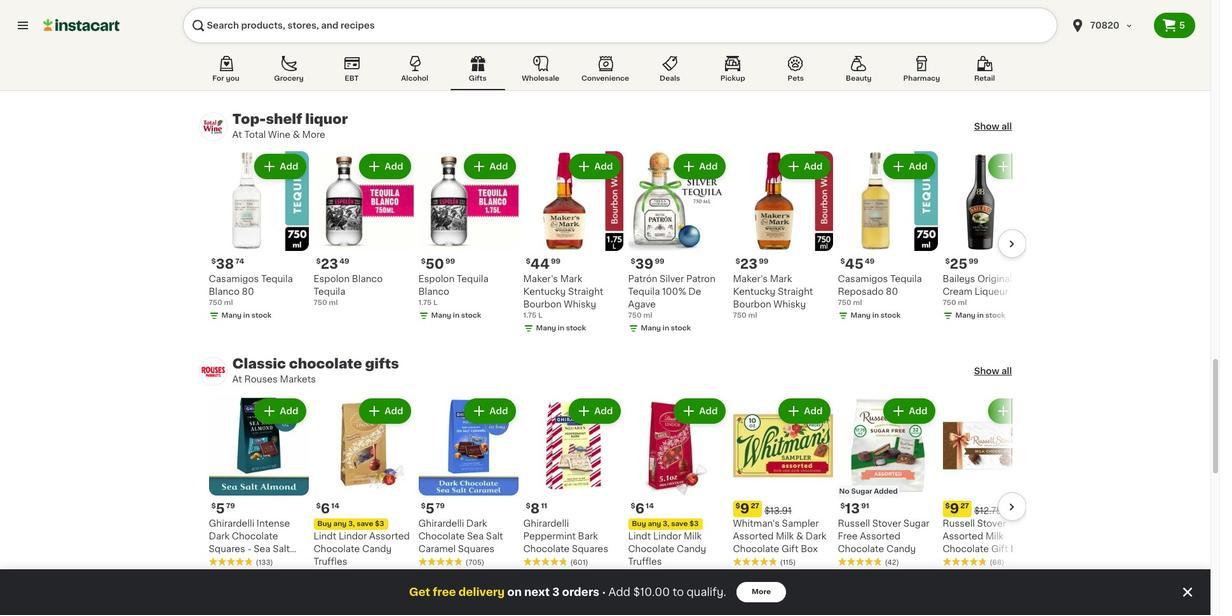 Task type: locate. For each thing, give the bounding box(es) containing it.
2 horizontal spatial lilly
[[652, 58, 670, 67]]

oz right 7.9
[[536, 570, 544, 577]]

1 mark from the left
[[561, 275, 583, 284]]

bourbon inside maker's mark kentucky straight bourbon whisky 1.75 l
[[524, 300, 562, 309]]

2 mark from the left
[[771, 275, 793, 284]]

1 horizontal spatial milk
[[776, 533, 794, 541]]

1 red from the left
[[364, 58, 382, 67]]

0 horizontal spatial 9
[[741, 503, 750, 516]]

lindt inside lindt lindor milk chocolate candy truffles
[[629, 533, 651, 541]]

2 save from the left
[[672, 521, 688, 528]]

more button
[[737, 582, 787, 603]]

save
[[357, 521, 374, 528], [672, 521, 688, 528]]

ghirardelli peppermint bark chocolate squares
[[524, 520, 609, 554]]

$ inside $ 13 91
[[841, 503, 846, 510]]

5.1 oz
[[629, 583, 648, 590]]

2 buy any 3, save $3 from the left
[[632, 521, 699, 528]]

$ 50 99
[[421, 258, 455, 271]]

patron
[[687, 275, 716, 284]]

0 horizontal spatial 80
[[242, 288, 254, 297]]

mark for maker's mark kentucky straight bourbon whisky 1.75 l
[[561, 275, 583, 284]]

0 vertical spatial show all
[[975, 122, 1013, 131]]

32 x 17.6 oz
[[838, 570, 878, 577]]

1 horizontal spatial pink
[[943, 58, 962, 67]]

0 horizontal spatial more
[[302, 131, 325, 140]]

product group containing 8
[[524, 396, 624, 579]]

casamigos inside casamigos tequila blanco 80 750 ml
[[209, 275, 259, 284]]

0 horizontal spatial buy any 3, save $3
[[318, 521, 384, 528]]

many in stock down baileys original irish cream liqueur 750 ml
[[956, 312, 1006, 319]]

item carousel region containing 14
[[184, 0, 1043, 92]]

10
[[750, 570, 758, 577]]

maker's inside maker's mark kentucky straight bourbon whisky 750 ml
[[734, 275, 768, 284]]

candy up to
[[677, 545, 707, 554]]

1 horizontal spatial debi
[[419, 58, 440, 67]]

3 candy from the left
[[887, 545, 917, 554]]

maker's for maker's mark kentucky straight bourbon whisky 750 ml
[[734, 275, 768, 284]]

1 79 from the left
[[226, 503, 235, 510]]

2 80 from the left
[[886, 288, 899, 297]]

or up the grocery at the top of the page
[[283, 58, 292, 67]]

1 horizontal spatial 23
[[741, 258, 758, 271]]

99 right 50
[[446, 258, 455, 265]]

$ up reposado
[[841, 258, 846, 265]]

next
[[525, 588, 550, 598]]

1 ghirardelli from the left
[[209, 520, 255, 529]]

1 horizontal spatial russell
[[943, 520, 976, 529]]

$ inside $ 23 99
[[736, 258, 741, 265]]

1.75 down 50
[[419, 300, 432, 307]]

many in stock
[[222, 312, 272, 319], [431, 312, 482, 319], [851, 312, 901, 319], [956, 312, 1006, 319], [536, 325, 587, 332], [641, 325, 691, 332]]

0 horizontal spatial 49
[[340, 258, 349, 265]]

49 for 23
[[340, 258, 349, 265]]

3 $ 14 99 from the left
[[421, 41, 452, 54]]

russell down $12.75
[[943, 520, 976, 529]]

0 horizontal spatial lilly
[[232, 58, 250, 67]]

0 horizontal spatial orange
[[209, 71, 242, 80]]

show all link
[[975, 120, 1013, 133], [975, 365, 1013, 378]]

1 horizontal spatial $ 9 27
[[946, 503, 970, 516]]

0 horizontal spatial sea
[[254, 545, 271, 554]]

assorted for whitman's sampler assorted milk & dark chocolate gift box
[[734, 533, 774, 541]]

original
[[978, 275, 1013, 284]]

truffles for lindt lindor milk chocolate candy truffles
[[629, 558, 662, 567]]

for you button
[[199, 53, 253, 90]]

1 all from the top
[[1002, 122, 1013, 131]]

49 up espolon blanco tequila 750 ml on the left of page
[[340, 258, 349, 265]]

espolon tequila blanco 1.75 l
[[419, 275, 489, 307]]

to
[[673, 588, 684, 598]]

0 horizontal spatial any
[[334, 521, 347, 528]]

pink left lavender
[[943, 58, 962, 67]]

1 vertical spatial at
[[232, 375, 242, 384]]

sugar
[[852, 489, 873, 496], [904, 520, 930, 529]]

candy for assorted
[[362, 545, 392, 554]]

mark inside maker's mark kentucky straight bourbon whisky 750 ml
[[771, 275, 793, 284]]

1 horizontal spatial whisky
[[774, 300, 807, 309]]

0 horizontal spatial bourbon
[[524, 300, 562, 309]]

gift up (68)
[[992, 545, 1009, 554]]

show all link for 45
[[975, 120, 1013, 133]]

0 horizontal spatial milk
[[684, 533, 702, 541]]

1 horizontal spatial straight
[[778, 288, 814, 297]]

in down espolon tequila blanco 1.75 l
[[453, 312, 460, 319]]

1 horizontal spatial buy
[[632, 521, 647, 528]]

1 stover from the left
[[873, 520, 902, 529]]

2 horizontal spatial squares
[[572, 545, 609, 554]]

many in stock down casamigos tequila reposado 80 750 ml
[[851, 312, 901, 319]]

1 horizontal spatial 79
[[436, 503, 445, 510]]

(68)
[[990, 560, 1005, 567]]

1 lindt from the left
[[314, 533, 337, 541]]

treatment tracker modal dialog
[[0, 570, 1211, 616]]

shop categories tab list
[[199, 53, 1013, 90]]

0 vertical spatial all
[[1002, 122, 1013, 131]]

2 straight from the left
[[778, 288, 814, 297]]

$ 14 99 up deals
[[631, 41, 662, 54]]

$ 45 49
[[841, 258, 875, 271]]

2 truffles from the left
[[629, 558, 662, 567]]

stock down casamigos tequila blanco 80 750 ml on the top left of page
[[252, 312, 272, 319]]

straight inside maker's mark kentucky straight bourbon whisky 750 ml
[[778, 288, 814, 297]]

show all for 45
[[975, 122, 1013, 131]]

2 horizontal spatial 5
[[1180, 21, 1186, 30]]

assorted for lindt lindor assorted chocolate candy truffles
[[369, 533, 410, 541]]

chocolate inside whitman's sampler assorted milk & dark chocolate gift box
[[734, 545, 780, 554]]

2 buy from the left
[[632, 521, 647, 528]]

0 vertical spatial sugar
[[852, 489, 873, 496]]

casamigos down '$ 38 74'
[[209, 275, 259, 284]]

retail
[[975, 75, 996, 82]]

milk down $12.75
[[986, 533, 1004, 541]]

any up lindt lindor assorted chocolate candy truffles
[[334, 521, 347, 528]]

wholesale button
[[514, 53, 568, 90]]

0 horizontal spatial mark
[[561, 275, 583, 284]]

1 $ 6 14 from the left
[[316, 503, 340, 516]]

2 assorted from the left
[[734, 533, 774, 541]]

0 horizontal spatial x
[[744, 570, 748, 577]]

1 horizontal spatial 3,
[[663, 521, 670, 528]]

assorted up get at bottom
[[369, 533, 410, 541]]

0 horizontal spatial straight
[[568, 288, 604, 297]]

ml down agave
[[644, 312, 653, 319]]

1 russell from the left
[[838, 520, 871, 529]]

ghirardelli inside ghirardelli intense dark chocolate squares - sea salt soiree
[[209, 520, 255, 529]]

$ 5 79 for ghirardelli intense dark chocolate squares - sea salt soiree
[[211, 503, 235, 516]]

many for 44
[[536, 325, 557, 332]]

0 horizontal spatial 6
[[321, 503, 330, 516]]

$ 14 99 up lavender
[[946, 41, 977, 54]]

chocolate inside russell stover sugar free assorted chocolate candy
[[838, 545, 885, 554]]

0 horizontal spatial $ 9 27
[[736, 503, 760, 516]]

1 horizontal spatial candy
[[677, 545, 707, 554]]

& inside whitman's sampler assorted milk & dark chocolate gift box
[[797, 533, 804, 541]]

2 russell from the left
[[943, 520, 976, 529]]

lindt inside lindt lindor assorted chocolate candy truffles
[[314, 533, 337, 541]]

whisky inside maker's mark kentucky straight bourbon whisky 1.75 l
[[564, 300, 597, 309]]

3 squares from the left
[[572, 545, 609, 554]]

1 straight from the left
[[568, 288, 604, 297]]

23 up maker's mark kentucky straight bourbon whisky 750 ml at the right
[[741, 258, 758, 271]]

2 casamigos from the left
[[838, 275, 889, 284]]

1 horizontal spatial save
[[672, 521, 688, 528]]

1 horizontal spatial $ 5 79
[[421, 503, 445, 516]]

sea inside ghirardelli intense dark chocolate squares - sea salt soiree
[[254, 545, 271, 554]]

2 $ 6 14 from the left
[[631, 503, 654, 516]]

1 horizontal spatial sea
[[467, 533, 484, 541]]

1 horizontal spatial mark
[[771, 275, 793, 284]]

get
[[409, 588, 430, 598]]

candy inside lindt lindor assorted chocolate candy truffles
[[362, 545, 392, 554]]

ct inside debi lilly red roses 12 ct
[[428, 70, 435, 77]]

many for 39
[[641, 325, 661, 332]]

$ 5 79 for ghirardelli dark chocolate sea salt caramel squares
[[421, 503, 445, 516]]

debi
[[209, 58, 230, 67], [419, 58, 440, 67], [629, 58, 650, 67]]

kentucky inside maker's mark kentucky straight bourbon whisky 1.75 l
[[524, 288, 566, 297]]

1 horizontal spatial box
[[1011, 545, 1028, 554]]

2 kentucky from the left
[[734, 288, 776, 297]]

tequila inside casamigos tequila blanco 80 750 ml
[[261, 275, 293, 284]]

3 milk from the left
[[986, 533, 1004, 541]]

2 red from the left
[[462, 58, 480, 67]]

buy for lindt lindor milk chocolate candy truffles
[[632, 521, 647, 528]]

14 right the convenience button
[[636, 41, 651, 54]]

70820 button
[[1063, 8, 1155, 43]]

kentucky for maker's mark kentucky straight bourbon whisky 1.75 l
[[524, 288, 566, 297]]

casamigos for 45
[[838, 275, 889, 284]]

$ 6 14 up lindt lindor milk chocolate candy truffles
[[631, 503, 654, 516]]

patrón silver patron tequila 100% de agave 750 ml
[[629, 275, 716, 319]]

7.9
[[524, 570, 534, 577]]

item carousel region for top-shelf liquor
[[184, 152, 1043, 337]]

14 up lavender
[[951, 41, 966, 54]]

espolon for tequila
[[314, 275, 350, 284]]

2 bourbon from the left
[[734, 300, 772, 309]]

1 at from the top
[[232, 131, 242, 140]]

1 horizontal spatial truffles
[[629, 558, 662, 567]]

0 vertical spatial &
[[293, 131, 300, 140]]

2 whisky from the left
[[774, 300, 807, 309]]

0 horizontal spatial casamigos
[[209, 275, 259, 284]]

$ up baileys
[[946, 258, 951, 265]]

ebt button
[[325, 53, 379, 90]]

kentucky inside maker's mark kentucky straight bourbon whisky 750 ml
[[734, 288, 776, 297]]

4.12 oz
[[209, 570, 233, 577]]

save for assorted
[[357, 521, 374, 528]]

top-
[[232, 113, 266, 126]]

milk inside russell stover assorted milk chocolate gift box
[[986, 533, 1004, 541]]

any for lindt lindor assorted chocolate candy truffles
[[334, 521, 347, 528]]

ebt
[[345, 75, 359, 82]]

1 buy any 3, save $3 from the left
[[318, 521, 384, 528]]

kentucky down $ 44 99 at the left
[[524, 288, 566, 297]]

ghirardelli for -
[[209, 520, 255, 529]]

liqueur
[[975, 288, 1009, 297]]

milk for whitman's
[[776, 533, 794, 541]]

whitman's
[[734, 520, 780, 529]]

$
[[211, 42, 216, 49], [316, 42, 321, 49], [421, 42, 426, 49], [526, 42, 531, 49], [631, 42, 636, 49], [736, 42, 741, 49], [841, 42, 846, 49], [946, 42, 951, 49], [211, 258, 216, 265], [316, 258, 321, 265], [421, 258, 426, 265], [526, 258, 531, 265], [631, 258, 636, 265], [736, 258, 741, 265], [841, 258, 846, 265], [946, 258, 951, 265], [211, 503, 216, 510], [316, 503, 321, 510], [421, 503, 426, 510], [526, 503, 531, 510], [631, 503, 636, 510], [736, 503, 741, 510], [841, 503, 846, 510], [946, 503, 951, 510]]

many down cream
[[956, 312, 976, 319]]

$ 39 99
[[631, 258, 665, 271]]

1 horizontal spatial 6
[[636, 503, 645, 516]]

alcohol button
[[388, 53, 442, 90]]

1 horizontal spatial debi lilly yellow or orange roses 12 ct
[[629, 58, 712, 90]]

debi up alcohol
[[419, 58, 440, 67]]

2 horizontal spatial milk
[[986, 533, 1004, 541]]

save up lindt lindor assorted chocolate candy truffles
[[357, 521, 374, 528]]

any up lindt lindor milk chocolate candy truffles
[[648, 521, 662, 528]]

6
[[321, 503, 330, 516], [636, 503, 645, 516]]

stock down maker's mark kentucky straight bourbon whisky 1.75 l
[[566, 325, 587, 332]]

0 horizontal spatial 5
[[216, 503, 225, 516]]

0 horizontal spatial buy
[[318, 521, 332, 528]]

1 debi from the left
[[209, 58, 230, 67]]

0 horizontal spatial candy
[[362, 545, 392, 554]]

box down $9.27 original price: $12.75 element
[[1011, 545, 1028, 554]]

maker's down $ 23 99
[[734, 275, 768, 284]]

$ 6 14 for lindt lindor assorted chocolate candy truffles
[[316, 503, 340, 516]]

2 show all link from the top
[[975, 365, 1013, 378]]

box inside whitman's sampler assorted milk & dark chocolate gift box
[[801, 545, 818, 554]]

tequila inside espolon blanco tequila 750 ml
[[314, 288, 346, 297]]

1 horizontal spatial orange
[[629, 71, 662, 80]]

2 debi from the left
[[419, 58, 440, 67]]

2 candy from the left
[[677, 545, 707, 554]]

27 inside "$9.27 original price: $13.91" element
[[751, 503, 760, 510]]

gift inside russell stover assorted milk chocolate gift box
[[992, 545, 1009, 554]]

2 espolon from the left
[[419, 275, 455, 284]]

assorted inside russell stover sugar free assorted chocolate candy
[[860, 533, 901, 541]]

1 horizontal spatial yellow
[[672, 58, 700, 67]]

2 gift from the left
[[992, 545, 1009, 554]]

2 item carousel region from the top
[[184, 152, 1043, 337]]

many in stock for 45
[[851, 312, 901, 319]]

2 9 from the left
[[951, 503, 960, 516]]

blanco for 38
[[209, 288, 240, 297]]

0 horizontal spatial l
[[434, 300, 438, 307]]

stock for 25
[[986, 312, 1006, 319]]

gifts
[[365, 358, 399, 371]]

lindor inside lindt lindor milk chocolate candy truffles
[[654, 533, 682, 541]]

750 inside espolon blanco tequila 750 ml
[[314, 300, 327, 307]]

$ up alcohol button
[[421, 42, 426, 49]]

$ inside $ 23 49
[[316, 258, 321, 265]]

liquor
[[305, 113, 348, 126]]

x right 16
[[953, 570, 957, 577]]

1 maker's from the left
[[524, 275, 558, 284]]

dark up soiree
[[209, 533, 230, 541]]

stover down $12.75
[[978, 520, 1007, 529]]

1 horizontal spatial bourbon
[[734, 300, 772, 309]]

ghirardelli intense dark chocolate squares - sea salt soiree
[[209, 520, 290, 567]]

convenience
[[582, 75, 630, 82]]

1 horizontal spatial sugar
[[904, 520, 930, 529]]

debi lilly yellow or orange roses 12 ct
[[209, 58, 292, 90], [629, 58, 712, 90]]

$3 for milk
[[690, 521, 699, 528]]

2 79 from the left
[[436, 503, 445, 510]]

750 down $ 23 49
[[314, 300, 327, 307]]

item carousel region containing 38
[[184, 152, 1043, 337]]

$ 6 14 up lindt lindor assorted chocolate candy truffles
[[316, 503, 340, 516]]

99
[[233, 42, 242, 49], [338, 42, 347, 49], [443, 42, 452, 49], [548, 42, 557, 49], [652, 42, 662, 49], [757, 42, 767, 49], [862, 42, 872, 49], [967, 42, 977, 49], [446, 258, 455, 265], [551, 258, 561, 265], [655, 258, 665, 265], [759, 258, 769, 265], [969, 258, 979, 265]]

$ inside $ 44 99
[[526, 258, 531, 265]]

1 pink from the left
[[524, 58, 543, 67]]

$ up maker's mark kentucky straight bourbon whisky 750 ml at the right
[[736, 258, 741, 265]]

80 inside casamigos tequila reposado 80 750 ml
[[886, 288, 899, 297]]

red inside debi lilly red roses 12 ct
[[462, 58, 480, 67]]

2 x from the left
[[849, 570, 853, 577]]

2 pink from the left
[[943, 58, 962, 67]]

cut
[[734, 58, 750, 67]]

1 49 from the left
[[340, 258, 349, 265]]

pets
[[788, 75, 804, 82]]

1 horizontal spatial lindt
[[629, 533, 651, 541]]

item carousel region containing 5
[[184, 396, 1043, 616]]

0 horizontal spatial whisky
[[564, 300, 597, 309]]

80 down 74
[[242, 288, 254, 297]]

1 box from the left
[[801, 545, 818, 554]]

1 vertical spatial salt
[[273, 545, 290, 554]]

1 horizontal spatial salt
[[486, 533, 503, 541]]

in down patrón silver patron tequila 100% de agave 750 ml
[[663, 325, 670, 332]]

rouses markets image
[[199, 357, 227, 386]]

0 horizontal spatial debi
[[209, 58, 230, 67]]

$ inside $ 25 99
[[946, 258, 951, 265]]

1 horizontal spatial 80
[[886, 288, 899, 297]]

27 inside $9.27 original price: $12.75 element
[[961, 503, 970, 510]]

99 inside $ 50 99
[[446, 258, 455, 265]]

12
[[419, 70, 426, 77], [524, 70, 531, 77], [209, 83, 216, 90], [629, 83, 636, 90]]

reposado
[[838, 288, 884, 297]]

2 or from the left
[[703, 58, 712, 67]]

4 assorted from the left
[[943, 533, 984, 541]]

2 horizontal spatial debi
[[629, 58, 650, 67]]

ml down $ 23 49
[[329, 300, 338, 307]]

many for 45
[[851, 312, 871, 319]]

0 horizontal spatial ghirardelli
[[209, 520, 255, 529]]

1 $3 from the left
[[375, 521, 384, 528]]

candy up the "(42)"
[[887, 545, 917, 554]]

squares down the bark
[[572, 545, 609, 554]]

dark inside whitman's sampler assorted milk & dark chocolate gift box
[[806, 533, 827, 541]]

17.6
[[855, 570, 868, 577]]

1 9 from the left
[[741, 503, 750, 516]]

maker's mark kentucky straight bourbon whisky 750 ml
[[734, 275, 814, 319]]

2 milk from the left
[[776, 533, 794, 541]]

buy for lindt lindor assorted chocolate candy truffles
[[318, 521, 332, 528]]

1 23 from the left
[[321, 258, 338, 271]]

stock down patrón silver patron tequila 100% de agave 750 ml
[[671, 325, 691, 332]]

2 lindor from the left
[[654, 533, 682, 541]]

2 lilly from the left
[[442, 58, 460, 67]]

hydrangea
[[778, 58, 828, 67]]

blanco for 50
[[419, 288, 450, 297]]

9 left $12.75
[[951, 503, 960, 516]]

1 show from the top
[[975, 122, 1000, 131]]

2 23 from the left
[[741, 258, 758, 271]]

dark
[[467, 520, 487, 529], [209, 533, 230, 541], [806, 533, 827, 541]]

bourbon down $ 23 99
[[734, 300, 772, 309]]

750 down reposado
[[838, 300, 852, 307]]

milk
[[684, 533, 702, 541], [776, 533, 794, 541], [986, 533, 1004, 541]]

$ up the for you button
[[211, 42, 216, 49]]

dark down "sampler"
[[806, 533, 827, 541]]

oz down soiree
[[225, 570, 233, 577]]

more
[[302, 131, 325, 140], [752, 589, 771, 596]]

99 up the for you button
[[233, 42, 242, 49]]

squares for 5
[[209, 545, 245, 554]]

ct right gifts button
[[533, 70, 540, 77]]

99 inside $ 39 99
[[655, 258, 665, 265]]

ghirardelli up peppermint
[[524, 520, 569, 529]]

rouses
[[244, 375, 278, 384]]

dark inside ghirardelli dark chocolate sea salt caramel squares
[[467, 520, 487, 529]]

8 $ 14 99 from the left
[[946, 41, 977, 54]]

maker's for maker's mark kentucky straight bourbon whisky 1.75 l
[[524, 275, 558, 284]]

0 horizontal spatial red
[[364, 58, 382, 67]]

russell
[[838, 520, 871, 529], [943, 520, 976, 529]]

$ 5 79 up ghirardelli dark chocolate sea salt caramel squares
[[421, 503, 445, 516]]

many for 25
[[956, 312, 976, 319]]

& right the wine
[[293, 131, 300, 140]]

$ 9 27 for $13.91
[[736, 503, 760, 516]]

1 vertical spatial all
[[1002, 367, 1013, 376]]

debi inside debi lilly red roses 12 ct
[[419, 58, 440, 67]]

0 horizontal spatial $3
[[375, 521, 384, 528]]

0 vertical spatial 1.75
[[419, 300, 432, 307]]

item carousel region
[[184, 0, 1043, 92], [184, 152, 1043, 337], [184, 396, 1043, 616]]

red for stem
[[364, 58, 382, 67]]

1 buy from the left
[[318, 521, 332, 528]]

0 horizontal spatial 27
[[751, 503, 760, 510]]

in down casamigos tequila reposado 80 750 ml
[[873, 312, 880, 319]]

1 item carousel region from the top
[[184, 0, 1043, 92]]

2 any from the left
[[648, 521, 662, 528]]

espolon down 50
[[419, 275, 455, 284]]

& inside top-shelf liquor at total wine & more
[[293, 131, 300, 140]]

0 horizontal spatial pink
[[524, 58, 543, 67]]

tequila for 38
[[261, 275, 293, 284]]

stover for sugar
[[873, 520, 902, 529]]

assorted inside russell stover assorted milk chocolate gift box
[[943, 533, 984, 541]]

1.75 down 44
[[524, 312, 537, 319]]

buy any 3, save $3 for assorted
[[318, 521, 384, 528]]

99 right 44
[[551, 258, 561, 265]]

roses
[[385, 58, 413, 67], [483, 58, 510, 67], [545, 58, 573, 67], [868, 58, 896, 67], [244, 71, 272, 80], [664, 71, 692, 80]]

27 for $13.91
[[751, 503, 760, 510]]

16 x 9.4 oz
[[943, 570, 980, 577]]

whisky for maker's mark kentucky straight bourbon whisky 1.75 l
[[564, 300, 597, 309]]

9.4
[[959, 570, 970, 577]]

23 up espolon blanco tequila 750 ml on the left of page
[[321, 258, 338, 271]]

casamigos tequila blanco 80 750 ml
[[209, 275, 293, 307]]

0 vertical spatial sea
[[467, 533, 484, 541]]

all
[[1002, 122, 1013, 131], [1002, 367, 1013, 376]]

0 vertical spatial item carousel region
[[184, 0, 1043, 92]]

1 horizontal spatial or
[[703, 58, 712, 67]]

0 horizontal spatial maker's
[[524, 275, 558, 284]]

1 squares from the left
[[209, 545, 245, 554]]

1 vertical spatial 1.75
[[524, 312, 537, 319]]

lindor inside lindt lindor assorted chocolate candy truffles
[[339, 533, 367, 541]]

ct down for
[[218, 83, 225, 90]]

0 horizontal spatial 3,
[[349, 521, 355, 528]]

orange
[[209, 71, 242, 80], [629, 71, 662, 80]]

49 inside $ 45 49
[[865, 258, 875, 265]]

stover down added
[[873, 520, 902, 529]]

2 stover from the left
[[978, 520, 1007, 529]]

2 squares from the left
[[458, 545, 495, 554]]

$ inside $ 39 99
[[631, 258, 636, 265]]

3 item carousel region from the top
[[184, 396, 1043, 616]]

buy any 3, save $3 for milk
[[632, 521, 699, 528]]

0 vertical spatial l
[[434, 300, 438, 307]]

$ 9 27 inside "$9.27 original price: $13.91" element
[[736, 503, 760, 516]]

1 horizontal spatial squares
[[458, 545, 495, 554]]

classic
[[232, 358, 286, 371]]

2 horizontal spatial blanco
[[419, 288, 450, 297]]

bourbon
[[524, 300, 562, 309], [734, 300, 772, 309]]

0 horizontal spatial stover
[[873, 520, 902, 529]]

chocolate
[[232, 533, 278, 541], [419, 533, 465, 541], [314, 545, 360, 554], [524, 545, 570, 554], [629, 545, 675, 554], [734, 545, 780, 554], [838, 545, 885, 554], [943, 545, 990, 554]]

product group
[[209, 152, 309, 324], [314, 152, 414, 309], [419, 152, 519, 324], [524, 152, 624, 337], [629, 152, 728, 337], [734, 152, 833, 321], [838, 152, 938, 324], [943, 152, 1043, 324], [209, 396, 309, 579], [314, 396, 414, 616], [419, 396, 519, 579], [524, 396, 624, 579], [629, 396, 728, 616], [734, 396, 833, 579], [838, 396, 938, 579], [943, 396, 1043, 579]]

38
[[216, 258, 234, 271]]

0 horizontal spatial lindt
[[314, 533, 337, 541]]

2 $ 9 27 from the left
[[946, 503, 970, 516]]

0 vertical spatial at
[[232, 131, 242, 140]]

1 vertical spatial show all
[[975, 367, 1013, 376]]

instacart image
[[43, 18, 120, 33]]

2 maker's from the left
[[734, 275, 768, 284]]

milk down "sampler"
[[776, 533, 794, 541]]

$3 up lindt lindor milk chocolate candy truffles
[[690, 521, 699, 528]]

2 49 from the left
[[865, 258, 875, 265]]

ml inside casamigos tequila blanco 80 750 ml
[[224, 300, 233, 307]]

2 $3 from the left
[[690, 521, 699, 528]]

99 up party
[[757, 42, 767, 49]]

blanco inside espolon tequila blanco 1.75 l
[[419, 288, 450, 297]]

stover inside russell stover sugar free assorted chocolate candy
[[873, 520, 902, 529]]

1 horizontal spatial $3
[[690, 521, 699, 528]]

stem
[[339, 58, 362, 67]]

stock for 45
[[881, 312, 901, 319]]

$ 14 99 up 'cut'
[[736, 41, 767, 54]]

straight for maker's mark kentucky straight bourbon whisky 1.75 l
[[568, 288, 604, 297]]

2 horizontal spatial ghirardelli
[[524, 520, 569, 529]]

1 vertical spatial sugar
[[904, 520, 930, 529]]

blanco inside casamigos tequila blanco 80 750 ml
[[209, 288, 240, 297]]

99 inside $ 25 99
[[969, 258, 979, 265]]

2 horizontal spatial x
[[953, 570, 957, 577]]

$ 9 27 inside $9.27 original price: $12.75 element
[[946, 503, 970, 516]]

12 down convenience
[[629, 83, 636, 90]]

at left "total"
[[232, 131, 242, 140]]

bourbon for maker's mark kentucky straight bourbon whisky 750 ml
[[734, 300, 772, 309]]

1 vertical spatial l
[[539, 312, 543, 319]]

0 horizontal spatial lindor
[[339, 533, 367, 541]]

0 horizontal spatial 23
[[321, 258, 338, 271]]

16
[[943, 570, 951, 577]]

ghirardelli inside ghirardelli dark chocolate sea salt caramel squares
[[419, 520, 464, 529]]

chocolate inside ghirardelli intense dark chocolate squares - sea salt soiree
[[232, 533, 278, 541]]

pink for pink lavender rose
[[943, 58, 962, 67]]

27 for $12.75
[[961, 503, 970, 510]]

roses up gifts
[[483, 58, 510, 67]]

lindt for lindt lindor milk chocolate candy truffles
[[629, 533, 651, 541]]

x for russell stover assorted milk chocolate gift box
[[953, 570, 957, 577]]

0 horizontal spatial $ 6 14
[[316, 503, 340, 516]]

1 vertical spatial show
[[975, 367, 1000, 376]]

at inside top-shelf liquor at total wine & more
[[232, 131, 242, 140]]

1 lindor from the left
[[339, 533, 367, 541]]

add inside the get free delivery on next 3 orders • add $10.00 to qualify.
[[609, 588, 631, 598]]

2 horizontal spatial candy
[[887, 545, 917, 554]]

debi up for
[[209, 58, 230, 67]]

2 at from the top
[[232, 375, 242, 384]]

at for top-
[[232, 131, 242, 140]]

many in stock for 39
[[641, 325, 691, 332]]

$ up wholesale button
[[526, 42, 531, 49]]

salt inside ghirardelli intense dark chocolate squares - sea salt soiree
[[273, 545, 290, 554]]

0 horizontal spatial espolon
[[314, 275, 350, 284]]

at left 'rouses' on the left bottom of the page
[[232, 375, 242, 384]]

1 espolon from the left
[[314, 275, 350, 284]]

lindt lindor milk chocolate candy truffles
[[629, 533, 707, 567]]

1 vertical spatial item carousel region
[[184, 152, 1043, 337]]

2 horizontal spatial dark
[[806, 533, 827, 541]]

5 inside button
[[1180, 21, 1186, 30]]

mark inside maker's mark kentucky straight bourbon whisky 1.75 l
[[561, 275, 583, 284]]

None search field
[[183, 8, 1058, 43]]

bourbon for maker's mark kentucky straight bourbon whisky 1.75 l
[[524, 300, 562, 309]]

1 save from the left
[[357, 521, 374, 528]]

squares inside ghirardelli intense dark chocolate squares - sea salt soiree
[[209, 545, 245, 554]]

x inside product group
[[849, 570, 853, 577]]

6 up lindt lindor assorted chocolate candy truffles
[[321, 503, 330, 516]]

in down baileys original irish cream liqueur 750 ml
[[978, 312, 984, 319]]

many for 50
[[431, 312, 452, 319]]

0 horizontal spatial $ 5 79
[[211, 503, 235, 516]]

27 left $12.75
[[961, 503, 970, 510]]

2 3, from the left
[[663, 521, 670, 528]]

750 down cream
[[943, 300, 957, 307]]

classic chocolate gifts at rouses markets
[[232, 358, 399, 384]]

tequila for 50
[[457, 275, 489, 284]]

$ inside $ 8 11
[[526, 503, 531, 510]]

3 x from the left
[[953, 570, 957, 577]]

more down liquor
[[302, 131, 325, 140]]

5.32
[[419, 570, 434, 577]]

5 $ 14 99 from the left
[[631, 41, 662, 54]]

truffles inside lindt lindor assorted chocolate candy truffles
[[314, 558, 348, 567]]

2 $ 5 79 from the left
[[421, 503, 445, 516]]

at for classic
[[232, 375, 242, 384]]

x left 10
[[744, 570, 748, 577]]

Search field
[[183, 8, 1058, 43]]

1 horizontal spatial maker's
[[734, 275, 768, 284]]

many in stock for 50
[[431, 312, 482, 319]]

$ up lindt lindor milk chocolate candy truffles
[[631, 503, 636, 510]]

2 debi lilly yellow or orange roses 12 ct from the left
[[629, 58, 712, 90]]

yellow up deals
[[672, 58, 700, 67]]

total
[[244, 131, 266, 140]]

1 show all link from the top
[[975, 120, 1013, 133]]

2 lindt from the left
[[629, 533, 651, 541]]

1 whisky from the left
[[564, 300, 597, 309]]

espolon inside espolon blanco tequila 750 ml
[[314, 275, 350, 284]]

straight for maker's mark kentucky straight bourbon whisky 750 ml
[[778, 288, 814, 297]]

product group containing 38
[[209, 152, 309, 324]]

ghirardelli up the caramel
[[419, 520, 464, 529]]

yellow up the grocery at the top of the page
[[252, 58, 281, 67]]

1 lilly from the left
[[232, 58, 250, 67]]

ml inside casamigos tequila reposado 80 750 ml
[[854, 300, 863, 307]]

750
[[209, 300, 222, 307], [314, 300, 327, 307], [838, 300, 852, 307], [943, 300, 957, 307], [629, 312, 642, 319], [734, 312, 747, 319]]

show all link for 13
[[975, 365, 1013, 378]]

1 80 from the left
[[242, 288, 254, 297]]

squares
[[209, 545, 245, 554], [458, 545, 495, 554], [572, 545, 609, 554]]

sugar inside russell stover sugar free assorted chocolate candy
[[904, 520, 930, 529]]

green roses bunch
[[838, 58, 896, 77]]

more inside button
[[752, 589, 771, 596]]

79 up ghirardelli intense dark chocolate squares - sea salt soiree
[[226, 503, 235, 510]]

1 27 from the left
[[751, 503, 760, 510]]

squares inside ghirardelli peppermint bark chocolate squares
[[572, 545, 609, 554]]

1 $ 5 79 from the left
[[211, 503, 235, 516]]

maker's
[[524, 275, 558, 284], [734, 275, 768, 284]]

assorted inside whitman's sampler assorted milk & dark chocolate gift box
[[734, 533, 774, 541]]

2 all from the top
[[1002, 367, 1013, 376]]

$ 14 99 up pink roses 12 ct
[[526, 41, 557, 54]]

stock down the liqueur on the right top
[[986, 312, 1006, 319]]

tequila inside espolon tequila blanco 1.75 l
[[457, 275, 489, 284]]

1 vertical spatial &
[[797, 533, 804, 541]]

$ 5 79
[[211, 503, 235, 516], [421, 503, 445, 516]]

roses up wholesale
[[545, 58, 573, 67]]

add button
[[256, 155, 305, 178], [361, 155, 410, 178], [466, 155, 515, 178], [571, 155, 620, 178], [675, 155, 725, 178], [780, 155, 830, 178], [885, 155, 934, 178], [990, 155, 1039, 178], [256, 400, 305, 423], [361, 400, 410, 423], [466, 400, 515, 423], [571, 400, 620, 423], [675, 400, 725, 423], [780, 400, 830, 423], [885, 400, 934, 423], [990, 400, 1039, 423]]

1 horizontal spatial dark
[[467, 520, 487, 529]]

gifts
[[469, 75, 487, 82]]

1 3, from the left
[[349, 521, 355, 528]]

item carousel region for classic chocolate gifts
[[184, 396, 1043, 616]]

at inside classic chocolate gifts at rouses markets
[[232, 375, 242, 384]]

casamigos for 38
[[209, 275, 259, 284]]

2 6 from the left
[[636, 503, 645, 516]]

convenience button
[[577, 53, 635, 90]]

2 show all from the top
[[975, 367, 1013, 376]]

buy any 3, save $3 up lindt lindor milk chocolate candy truffles
[[632, 521, 699, 528]]

1 kentucky from the left
[[524, 288, 566, 297]]

1 $ 9 27 from the left
[[736, 503, 760, 516]]

lilly inside debi lilly red roses 12 ct
[[442, 58, 460, 67]]

russell stover sugar free assorted chocolate candy
[[838, 520, 930, 554]]

0 horizontal spatial 79
[[226, 503, 235, 510]]

product group containing 13
[[838, 396, 938, 579]]

★★★★★
[[209, 558, 253, 567], [209, 558, 253, 567], [419, 558, 463, 567], [419, 558, 463, 567], [524, 558, 568, 567], [524, 558, 568, 567], [734, 558, 778, 567], [734, 558, 778, 567], [838, 558, 883, 567], [838, 558, 883, 567], [943, 558, 988, 567], [943, 558, 988, 567]]

2 show from the top
[[975, 367, 1000, 376]]

sea inside ghirardelli dark chocolate sea salt caramel squares
[[467, 533, 484, 541]]

bunch
[[838, 70, 861, 77]]

milk inside whitman's sampler assorted milk & dark chocolate gift box
[[776, 533, 794, 541]]

27 up whitman's
[[751, 503, 760, 510]]



Task type: describe. For each thing, give the bounding box(es) containing it.
l inside espolon tequila blanco 1.75 l
[[434, 300, 438, 307]]

grocery button
[[262, 53, 316, 90]]

top-shelf liquor at total wine & more
[[232, 113, 348, 140]]

$ up lindt lindor assorted chocolate candy truffles
[[316, 503, 321, 510]]

product group containing 44
[[524, 152, 624, 337]]

$ 9 27 for $12.75
[[946, 503, 970, 516]]

45
[[846, 258, 864, 271]]

bark
[[578, 533, 598, 541]]

party
[[752, 58, 776, 67]]

sampler
[[783, 520, 819, 529]]

beauty
[[846, 75, 872, 82]]

49 for 45
[[865, 258, 875, 265]]

de
[[689, 288, 702, 297]]

x for whitman's sampler assorted milk & dark chocolate gift box
[[744, 570, 748, 577]]

32
[[838, 570, 847, 577]]

product group containing 45
[[838, 152, 938, 324]]

milk for russell
[[986, 533, 1004, 541]]

11
[[541, 503, 548, 510]]

alcohol
[[401, 75, 429, 82]]

long
[[314, 58, 336, 67]]

dark inside ghirardelli intense dark chocolate squares - sea salt soiree
[[209, 533, 230, 541]]

stock for 44
[[566, 325, 587, 332]]

$10.00
[[634, 588, 670, 598]]

9 for whitman's
[[741, 503, 750, 516]]

$9.27 original price: $13.91 element
[[734, 501, 833, 518]]

ml inside maker's mark kentucky straight bourbon whisky 750 ml
[[749, 312, 758, 319]]

retail button
[[958, 53, 1013, 90]]

stover for assorted
[[978, 520, 1007, 529]]

wholesale
[[522, 75, 560, 82]]

squares inside ghirardelli dark chocolate sea salt caramel squares
[[458, 545, 495, 554]]

6 for lindt lindor milk chocolate candy truffles
[[636, 503, 645, 516]]

91
[[862, 503, 870, 510]]

roses right you
[[244, 71, 272, 80]]

cream
[[943, 288, 973, 297]]

12 inside debi lilly red roses 12 ct
[[419, 70, 426, 77]]

product group containing 25
[[943, 152, 1043, 324]]

7 $ 14 99 from the left
[[841, 41, 872, 54]]

7.9 oz
[[524, 570, 544, 577]]

6 $ 14 99 from the left
[[736, 41, 767, 54]]

truffles for lindt lindor assorted chocolate candy truffles
[[314, 558, 348, 567]]

chocolate inside lindt lindor assorted chocolate candy truffles
[[314, 545, 360, 554]]

99 up debi lilly red roses 12 ct
[[443, 42, 452, 49]]

in for 38
[[243, 312, 250, 319]]

44
[[531, 258, 550, 271]]

(705)
[[466, 560, 485, 567]]

$ up 'cut'
[[736, 42, 741, 49]]

in for 39
[[663, 325, 670, 332]]

14 up long
[[321, 41, 336, 54]]

$ up the caramel
[[421, 503, 426, 510]]

all for 45
[[1002, 122, 1013, 131]]

russell stover assorted milk chocolate gift box
[[943, 520, 1028, 554]]

whisky for maker's mark kentucky straight bourbon whisky 750 ml
[[774, 300, 807, 309]]

lindt lindor assorted chocolate candy truffles
[[314, 533, 410, 567]]

rose
[[1008, 58, 1031, 67]]

chocolate inside ghirardelli dark chocolate sea salt caramel squares
[[419, 533, 465, 541]]

pink lavender rose
[[943, 58, 1031, 67]]

5 for ghirardelli intense dark chocolate squares - sea salt soiree
[[216, 503, 225, 516]]

99 up stem
[[338, 42, 347, 49]]

ghirardelli for caramel
[[419, 520, 464, 529]]

1 yellow from the left
[[252, 58, 281, 67]]

oz right 9.4
[[972, 570, 980, 577]]

2 yellow from the left
[[672, 58, 700, 67]]

$ 23 99
[[736, 258, 769, 271]]

shelf
[[266, 113, 302, 126]]

green
[[838, 58, 866, 67]]

stock for 39
[[671, 325, 691, 332]]

salt inside ghirardelli dark chocolate sea salt caramel squares
[[486, 533, 503, 541]]

cut party hydrangea pompons 1 each
[[734, 58, 828, 90]]

$ up shop categories tab list
[[631, 42, 636, 49]]

all for 13
[[1002, 367, 1013, 376]]

79 for ghirardelli intense dark chocolate squares - sea salt soiree
[[226, 503, 235, 510]]

added
[[875, 489, 898, 496]]

14 up alcohol
[[426, 41, 441, 54]]

14 up pink roses 12 ct
[[531, 41, 546, 54]]

ct inside pink roses 12 ct
[[533, 70, 540, 77]]

each
[[738, 83, 756, 90]]

1
[[734, 83, 737, 90]]

pink for pink roses 12 ct
[[524, 58, 543, 67]]

irish
[[1015, 275, 1034, 284]]

80 for 45
[[886, 288, 899, 297]]

oz right 5.1
[[639, 583, 648, 590]]

$ 23 49
[[316, 258, 349, 271]]

stock for 50
[[462, 312, 482, 319]]

$ inside '$ 38 74'
[[211, 258, 216, 265]]

many in stock for 38
[[222, 312, 272, 319]]

14 up lindt lindor milk chocolate candy truffles
[[646, 503, 654, 510]]

99 inside $ 23 99
[[759, 258, 769, 265]]

free
[[433, 588, 456, 598]]

kentucky for maker's mark kentucky straight bourbon whisky 750 ml
[[734, 288, 776, 297]]

ml inside espolon blanco tequila 750 ml
[[329, 300, 338, 307]]

14 up 'for you'
[[216, 41, 231, 54]]

milk inside lindt lindor milk chocolate candy truffles
[[684, 533, 702, 541]]

many in stock for 25
[[956, 312, 1006, 319]]

total wine & more image
[[199, 112, 227, 141]]

oz right 10
[[760, 570, 768, 577]]

750 inside maker's mark kentucky straight bourbon whisky 750 ml
[[734, 312, 747, 319]]

99 up green roses bunch
[[862, 42, 872, 49]]

750 inside casamigos tequila blanco 80 750 ml
[[209, 300, 222, 307]]

$ left $12.75
[[946, 503, 951, 510]]

$ up the pharmacy button
[[946, 42, 951, 49]]

3, for milk
[[663, 521, 670, 528]]

23 for $ 23 49
[[321, 258, 338, 271]]

99 inside $ 44 99
[[551, 258, 561, 265]]

candy for milk
[[677, 545, 707, 554]]

show for 45
[[975, 122, 1000, 131]]

99 up lavender
[[967, 42, 977, 49]]

ml inside baileys original irish cream liqueur 750 ml
[[959, 300, 968, 307]]

roses inside pink roses 12 ct
[[545, 58, 573, 67]]

2 $ 14 99 from the left
[[316, 41, 347, 54]]

22
[[734, 570, 742, 577]]

99 up pink roses 12 ct
[[548, 42, 557, 49]]

russell for russell stover sugar free assorted chocolate candy
[[838, 520, 871, 529]]

in for 45
[[873, 312, 880, 319]]

1.75 inside espolon tequila blanco 1.75 l
[[419, 300, 432, 307]]

oz right 5.32
[[436, 570, 445, 577]]

1 debi lilly yellow or orange roses 12 ct from the left
[[209, 58, 292, 90]]

in for 25
[[978, 312, 984, 319]]

agave
[[629, 300, 656, 309]]

$ up long
[[316, 42, 321, 49]]

5 button
[[1155, 13, 1196, 38]]

ml inside patrón silver patron tequila 100% de agave 750 ml
[[644, 312, 653, 319]]

x for russell stover sugar free assorted chocolate candy
[[849, 570, 853, 577]]

(133)
[[256, 560, 273, 567]]

3 lilly from the left
[[652, 58, 670, 67]]

80 for 38
[[242, 288, 254, 297]]

roses left pickup
[[664, 71, 692, 80]]

14 up 'cut'
[[741, 41, 756, 54]]

any for lindt lindor milk chocolate candy truffles
[[648, 521, 662, 528]]

6 for lindt lindor assorted chocolate candy truffles
[[321, 503, 330, 516]]

lavender
[[965, 58, 1006, 67]]

roses inside debi lilly red roses 12 ct
[[483, 58, 510, 67]]

stock for 38
[[252, 312, 272, 319]]

wine
[[268, 131, 291, 140]]

pickup
[[721, 75, 746, 82]]

1.75 inside maker's mark kentucky straight bourbon whisky 1.75 l
[[524, 312, 537, 319]]

chocolate inside russell stover assorted milk chocolate gift box
[[943, 545, 990, 554]]

$9.27 original price: $12.75 element
[[943, 501, 1043, 518]]

74
[[236, 258, 244, 265]]

silver
[[660, 275, 684, 284]]

delivery
[[459, 588, 505, 598]]

more inside top-shelf liquor at total wine & more
[[302, 131, 325, 140]]

70820 button
[[1071, 8, 1147, 43]]

maker's mark kentucky straight bourbon whisky 1.75 l
[[524, 275, 604, 319]]

beauty button
[[832, 53, 887, 90]]

750 inside casamigos tequila reposado 80 750 ml
[[838, 300, 852, 307]]

save for milk
[[672, 521, 688, 528]]

3 debi from the left
[[629, 58, 650, 67]]

on
[[508, 588, 522, 598]]

casamigos tequila reposado 80 750 ml
[[838, 275, 923, 307]]

roses inside green roses bunch
[[868, 58, 896, 67]]

1 orange from the left
[[209, 71, 242, 80]]

$ up ghirardelli intense dark chocolate squares - sea salt soiree
[[211, 503, 216, 510]]

5 for ghirardelli dark chocolate sea salt caramel squares
[[426, 503, 435, 516]]

12 inside pink roses 12 ct
[[524, 70, 531, 77]]

tequila for 45
[[891, 275, 923, 284]]

intense
[[257, 520, 290, 529]]

ct right the convenience button
[[638, 83, 645, 90]]

3
[[553, 588, 560, 598]]

product group containing 50
[[419, 152, 519, 324]]

3, for assorted
[[349, 521, 355, 528]]

no
[[840, 489, 850, 496]]

1 or from the left
[[283, 58, 292, 67]]

9 for russell
[[951, 503, 960, 516]]

assorted for russell stover assorted milk chocolate gift box
[[943, 533, 984, 541]]

lindt for lindt lindor assorted chocolate candy truffles
[[314, 533, 337, 541]]

23 for $ 23 99
[[741, 258, 758, 271]]

0 horizontal spatial sugar
[[852, 489, 873, 496]]

pompons
[[734, 71, 776, 80]]

blanco inside espolon blanco tequila 750 ml
[[352, 275, 383, 284]]

you
[[226, 75, 240, 82]]

oz right 17.6
[[870, 570, 878, 577]]

750 inside patrón silver patron tequila 100% de agave 750 ml
[[629, 312, 642, 319]]

1 $ 14 99 from the left
[[211, 41, 242, 54]]

chocolate inside ghirardelli peppermint bark chocolate squares
[[524, 545, 570, 554]]

gift inside whitman's sampler assorted milk & dark chocolate gift box
[[782, 545, 799, 554]]

espolon blanco tequila 750 ml
[[314, 275, 383, 307]]

box inside russell stover assorted milk chocolate gift box
[[1011, 545, 1028, 554]]

qualify.
[[687, 588, 727, 598]]

14 up green
[[846, 41, 861, 54]]

12 down for
[[209, 83, 216, 90]]

ghirardelli dark chocolate sea salt caramel squares
[[419, 520, 503, 554]]

2 orange from the left
[[629, 71, 662, 80]]

chocolate inside lindt lindor milk chocolate candy truffles
[[629, 545, 675, 554]]

pink roses 12 ct
[[524, 58, 573, 77]]

99 up the deals button
[[652, 42, 662, 49]]

product group containing 39
[[629, 152, 728, 337]]

in for 44
[[558, 325, 565, 332]]

$ 25 99
[[946, 258, 979, 271]]

750 inside baileys original irish cream liqueur 750 ml
[[943, 300, 957, 307]]

ghirardelli inside ghirardelli peppermint bark chocolate squares
[[524, 520, 569, 529]]

no sugar added
[[840, 489, 898, 496]]

$ inside $ 50 99
[[421, 258, 426, 265]]

25
[[951, 258, 968, 271]]

deals button
[[643, 53, 698, 90]]

$ up whitman's
[[736, 503, 741, 510]]

tequila inside patrón silver patron tequila 100% de agave 750 ml
[[629, 288, 660, 297]]

roses up alcohol
[[385, 58, 413, 67]]

pickup button
[[706, 53, 761, 90]]

50
[[426, 258, 444, 271]]

candy inside russell stover sugar free assorted chocolate candy
[[887, 545, 917, 554]]

79 for ghirardelli dark chocolate sea salt caramel squares
[[436, 503, 445, 510]]

-
[[248, 545, 252, 554]]

mark for maker's mark kentucky straight bourbon whisky 750 ml
[[771, 275, 793, 284]]

free
[[838, 533, 858, 541]]

red for lilly
[[462, 58, 480, 67]]

$ up green
[[841, 42, 846, 49]]

patrón
[[629, 275, 658, 284]]

squares for 8
[[572, 545, 609, 554]]

39
[[636, 258, 654, 271]]

many in stock for 44
[[536, 325, 587, 332]]

4 $ 14 99 from the left
[[526, 41, 557, 54]]

$3 for assorted
[[375, 521, 384, 528]]

$ inside $ 45 49
[[841, 258, 846, 265]]

$ 13 91
[[841, 503, 870, 516]]

l inside maker's mark kentucky straight bourbon whisky 1.75 l
[[539, 312, 543, 319]]

8
[[531, 503, 540, 516]]

debi lilly red roses 12 ct
[[419, 58, 510, 77]]

russell for russell stover assorted milk chocolate gift box
[[943, 520, 976, 529]]

14 up lindt lindor assorted chocolate candy truffles
[[331, 503, 340, 510]]

show all for 13
[[975, 367, 1013, 376]]

(115)
[[781, 560, 796, 567]]

$ 6 14 for lindt lindor milk chocolate candy truffles
[[631, 503, 654, 516]]



Task type: vqa. For each thing, say whether or not it's contained in the screenshot.
"Sponsored badge" image for Goodnites Boys' Nighttime Bedwetting Underwear, Size S/M (43-68 lbs)
no



